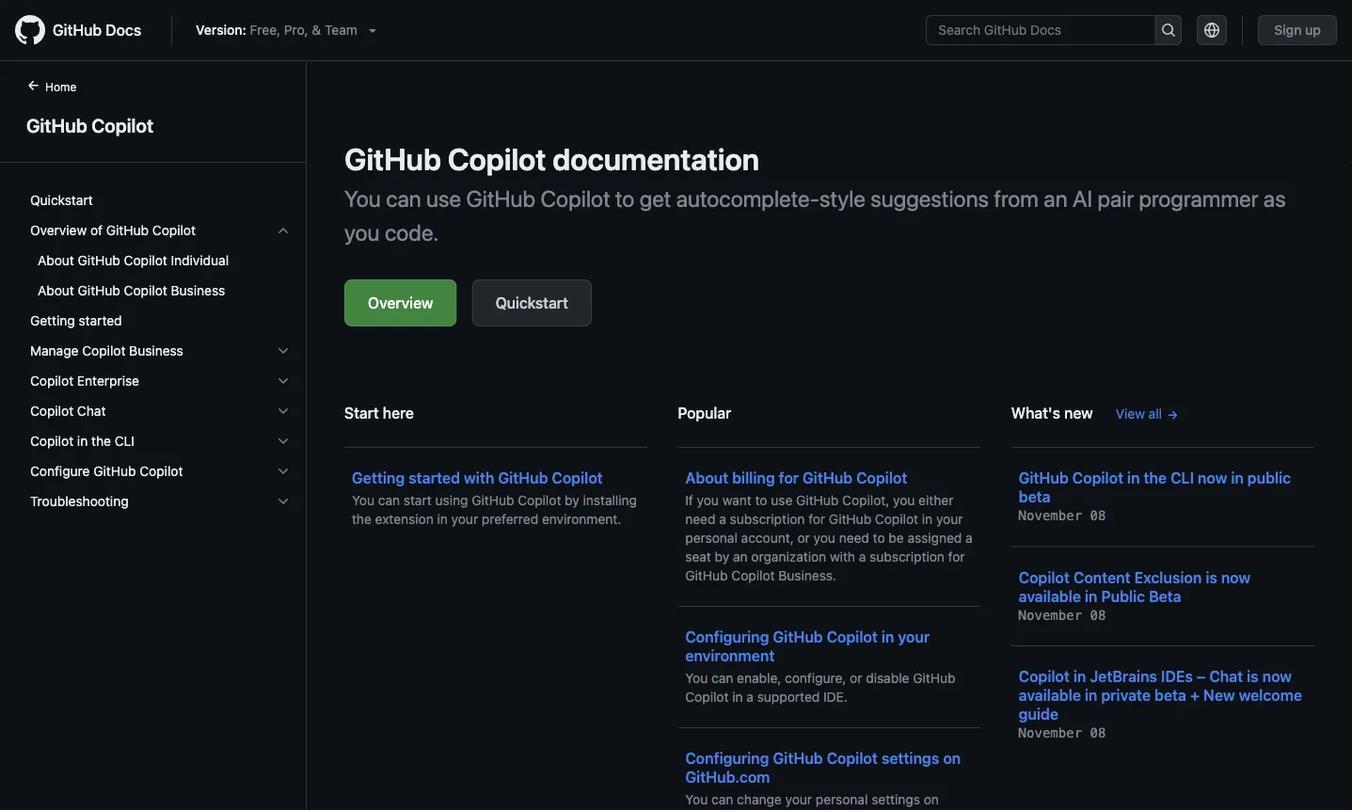 Task type: locate. For each thing, give the bounding box(es) containing it.
you left code.
[[345, 219, 380, 246]]

2 horizontal spatial for
[[949, 549, 965, 565]]

november up content on the right of page
[[1019, 508, 1083, 524]]

business
[[171, 283, 225, 298], [129, 343, 183, 359]]

2 configuring from the top
[[686, 750, 770, 768]]

copilot in the cli button
[[23, 426, 298, 457]]

code.
[[385, 219, 439, 246]]

0 vertical spatial with
[[464, 469, 495, 487]]

0 horizontal spatial by
[[565, 493, 580, 508]]

getting up manage
[[30, 313, 75, 329]]

configure,
[[785, 671, 847, 686]]

in left the public
[[1232, 469, 1244, 487]]

chat down copilot enterprise at the left top
[[77, 403, 106, 419]]

need down if
[[686, 512, 716, 527]]

overview for overview of github copilot
[[30, 223, 87, 238]]

3 november from the top
[[1019, 726, 1083, 741]]

you right if
[[697, 493, 719, 508]]

0 horizontal spatial use
[[427, 185, 461, 212]]

with up business.
[[830, 549, 856, 565]]

to for for
[[755, 493, 768, 508]]

0 horizontal spatial cli
[[115, 433, 135, 449]]

1 vertical spatial started
[[409, 469, 460, 487]]

1 vertical spatial with
[[830, 549, 856, 565]]

0 vertical spatial beta
[[1019, 488, 1051, 506]]

billing
[[732, 469, 775, 487]]

0 vertical spatial personal
[[686, 530, 738, 546]]

0 vertical spatial is
[[1206, 569, 1218, 586]]

overview of github copilot element containing overview of github copilot
[[15, 216, 306, 306]]

supported
[[758, 690, 820, 705]]

2 overview of github copilot element from the top
[[15, 246, 306, 306]]

business.
[[779, 568, 837, 584]]

now up welcome
[[1263, 668, 1292, 686]]

triangle down image
[[365, 23, 380, 38]]

1 vertical spatial or
[[850, 671, 863, 686]]

overview left of
[[30, 223, 87, 238]]

0 horizontal spatial chat
[[77, 403, 106, 419]]

in down content on the right of page
[[1085, 587, 1098, 605]]

0 horizontal spatial an
[[733, 549, 748, 565]]

beta down the ides
[[1155, 687, 1187, 705]]

overview of github copilot button
[[23, 216, 298, 246]]

new
[[1204, 687, 1236, 705]]

1 vertical spatial sc 9kayk9 0 image
[[276, 374, 291, 389]]

about github copilot individual link
[[23, 246, 298, 276]]

configuring up environment
[[686, 628, 770, 646]]

or inside about billing for github copilot if you want to use github copilot, you either need a subscription for github copilot in your personal account, or you need to be assigned a seat by an organization  with a subscription for github copilot business.
[[798, 530, 810, 546]]

account,
[[741, 530, 794, 546]]

3 sc 9kayk9 0 image from the top
[[276, 434, 291, 449]]

1 vertical spatial getting
[[352, 469, 405, 487]]

github inside dropdown button
[[93, 464, 136, 479]]

0 vertical spatial cli
[[115, 433, 135, 449]]

november 08 element for in
[[1019, 726, 1106, 741]]

private
[[1102, 687, 1151, 705]]

or left disable
[[850, 671, 863, 686]]

0 vertical spatial november
[[1019, 508, 1083, 524]]

0 horizontal spatial the
[[91, 433, 111, 449]]

1 vertical spatial now
[[1222, 569, 1251, 586]]

in down using
[[437, 512, 448, 527]]

start
[[404, 493, 432, 508]]

with
[[464, 469, 495, 487], [830, 549, 856, 565]]

1 horizontal spatial use
[[771, 493, 793, 508]]

personal right change
[[816, 792, 868, 808]]

quickstart link
[[23, 185, 298, 216], [472, 280, 592, 327]]

sc 9kayk9 0 image for the
[[276, 434, 291, 449]]

sc 9kayk9 0 image inside overview of github copilot "dropdown button"
[[276, 223, 291, 238]]

0 vertical spatial getting
[[30, 313, 75, 329]]

1 vertical spatial configuring
[[686, 750, 770, 768]]

1 vertical spatial about
[[38, 283, 74, 298]]

to inside github copilot documentation you can use github copilot to get autocomplete-style suggestions from an ai pair programmer as you code.
[[616, 185, 635, 212]]

2 november from the top
[[1019, 608, 1083, 623]]

sc 9kayk9 0 image inside the troubleshooting dropdown button
[[276, 494, 291, 509]]

3 november 08 element from the top
[[1019, 726, 1106, 741]]

1 vertical spatial subscription
[[870, 549, 945, 565]]

2 vertical spatial now
[[1263, 668, 1292, 686]]

1 sc 9kayk9 0 image from the top
[[276, 344, 291, 359]]

your right change
[[786, 792, 812, 808]]

1 horizontal spatial personal
[[816, 792, 868, 808]]

None search field
[[926, 15, 1183, 45]]

started inside getting started with github copilot you can start using github copilot by installing the extension in your preferred environment.
[[409, 469, 460, 487]]

1 horizontal spatial quickstart link
[[472, 280, 592, 327]]

start
[[345, 404, 379, 422]]

subscription up account,
[[730, 512, 805, 527]]

an down account,
[[733, 549, 748, 565]]

sc 9kayk9 0 image inside copilot in the cli dropdown button
[[276, 434, 291, 449]]

0 vertical spatial by
[[565, 493, 580, 508]]

0 vertical spatial need
[[686, 512, 716, 527]]

3 08 from the top
[[1091, 726, 1106, 741]]

now inside copilot content exclusion is now available in public beta november 08
[[1222, 569, 1251, 586]]

1 horizontal spatial beta
[[1155, 687, 1187, 705]]

by
[[565, 493, 580, 508], [715, 549, 730, 565]]

beta inside copilot in jetbrains ides – chat is now available in private beta + new welcome guide november 08
[[1155, 687, 1187, 705]]

be
[[889, 530, 904, 546]]

business down individual
[[171, 283, 225, 298]]

with up using
[[464, 469, 495, 487]]

1 08 from the top
[[1091, 508, 1106, 524]]

2 horizontal spatial to
[[873, 530, 885, 546]]

1 available from the top
[[1019, 587, 1082, 605]]

1 horizontal spatial an
[[1044, 185, 1068, 212]]

use up code.
[[427, 185, 461, 212]]

chat inside "copilot chat" dropdown button
[[77, 403, 106, 419]]

can up code.
[[386, 185, 422, 212]]

sc 9kayk9 0 image
[[276, 344, 291, 359], [276, 374, 291, 389], [276, 434, 291, 449]]

0 vertical spatial chat
[[77, 403, 106, 419]]

home link
[[19, 78, 107, 97]]

to left be
[[873, 530, 885, 546]]

content
[[1074, 569, 1131, 586]]

0 vertical spatial november 08 element
[[1019, 508, 1106, 524]]

november inside copilot in jetbrains ides – chat is now available in private beta + new welcome guide november 08
[[1019, 726, 1083, 741]]

0 vertical spatial now
[[1198, 469, 1228, 487]]

overview down code.
[[368, 294, 434, 312]]

1 horizontal spatial by
[[715, 549, 730, 565]]

chat
[[77, 403, 106, 419], [1210, 668, 1244, 686]]

sc 9kayk9 0 image inside configure github copilot dropdown button
[[276, 464, 291, 479]]

for right "billing"
[[779, 469, 799, 487]]

new
[[1065, 404, 1094, 422]]

can up the extension
[[378, 493, 400, 508]]

configuring inside configuring github copilot settings on github.com you can change your personal settings on
[[686, 750, 770, 768]]

2 08 from the top
[[1091, 608, 1106, 623]]

by up 'environment.'
[[565, 493, 580, 508]]

autocomplete-
[[676, 185, 820, 212]]

your inside configuring github copilot in your environment you can enable, configure, or disable github copilot in a supported ide.
[[898, 628, 930, 646]]

1 horizontal spatial is
[[1247, 668, 1259, 686]]

with inside about billing for github copilot if you want to use github copilot, you either need a subscription for github copilot in your personal account, or you need to be assigned a seat by an organization  with a subscription for github copilot business.
[[830, 549, 856, 565]]

0 vertical spatial business
[[171, 283, 225, 298]]

1 horizontal spatial or
[[850, 671, 863, 686]]

1 november from the top
[[1019, 508, 1083, 524]]

you
[[345, 219, 380, 246], [697, 493, 719, 508], [893, 493, 915, 508], [814, 530, 836, 546]]

november inside copilot content exclusion is now available in public beta november 08
[[1019, 608, 1083, 623]]

2 available from the top
[[1019, 687, 1082, 705]]

exclusion
[[1135, 569, 1202, 586]]

configuring inside configuring github copilot in your environment you can enable, configure, or disable github copilot in a supported ide.
[[686, 628, 770, 646]]

for up organization
[[809, 512, 826, 527]]

november 08 element for content
[[1019, 608, 1106, 623]]

an inside about billing for github copilot if you want to use github copilot, you either need a subscription for github copilot in your personal account, or you need to be assigned a seat by an organization  with a subscription for github copilot business.
[[733, 549, 748, 565]]

pro,
[[284, 22, 308, 38]]

you left either
[[893, 493, 915, 508]]

about for individual
[[38, 253, 74, 268]]

your inside about billing for github copilot if you want to use github copilot, you either need a subscription for github copilot in your personal account, or you need to be assigned a seat by an organization  with a subscription for github copilot business.
[[937, 512, 963, 527]]

started up start
[[409, 469, 460, 487]]

1 horizontal spatial the
[[352, 512, 372, 527]]

individual
[[171, 253, 229, 268]]

0 vertical spatial quickstart
[[30, 193, 93, 208]]

available inside copilot in jetbrains ides – chat is now available in private beta + new welcome guide november 08
[[1019, 687, 1082, 705]]

in
[[77, 433, 88, 449], [1128, 469, 1140, 487], [1232, 469, 1244, 487], [437, 512, 448, 527], [922, 512, 933, 527], [1085, 587, 1098, 605], [882, 628, 895, 646], [1074, 668, 1087, 686], [1085, 687, 1098, 705], [733, 690, 743, 705]]

0 vertical spatial subscription
[[730, 512, 805, 527]]

1 configuring from the top
[[686, 628, 770, 646]]

by inside about billing for github copilot if you want to use github copilot, you either need a subscription for github copilot in your personal account, or you need to be assigned a seat by an organization  with a subscription for github copilot business.
[[715, 549, 730, 565]]

welcome
[[1239, 687, 1303, 705]]

0 vertical spatial started
[[79, 313, 122, 329]]

sc 9kayk9 0 image inside copilot enterprise dropdown button
[[276, 374, 291, 389]]

an inside github copilot documentation you can use github copilot to get autocomplete-style suggestions from an ai pair programmer as you code.
[[1044, 185, 1068, 212]]

november inside github copilot in the cli now in public beta november 08
[[1019, 508, 1083, 524]]

overview of github copilot element
[[15, 216, 306, 306], [15, 246, 306, 306]]

1 horizontal spatial cli
[[1171, 469, 1195, 487]]

manage copilot business button
[[23, 336, 298, 366]]

public
[[1248, 469, 1292, 487]]

the down all
[[1144, 469, 1167, 487]]

2 horizontal spatial the
[[1144, 469, 1167, 487]]

copilot enterprise button
[[23, 366, 298, 396]]

you up organization
[[814, 530, 836, 546]]

organization
[[752, 549, 827, 565]]

1 horizontal spatial chat
[[1210, 668, 1244, 686]]

november 08 element down content on the right of page
[[1019, 608, 1106, 623]]

you
[[345, 185, 381, 212], [352, 493, 375, 508], [686, 671, 708, 686], [686, 792, 708, 808]]

is right 'exclusion'
[[1206, 569, 1218, 586]]

business down getting started "link"
[[129, 343, 183, 359]]

getting up start
[[352, 469, 405, 487]]

now right 'exclusion'
[[1222, 569, 1251, 586]]

1 vertical spatial november 08 element
[[1019, 608, 1106, 623]]

3 sc 9kayk9 0 image from the top
[[276, 464, 291, 479]]

cli inside dropdown button
[[115, 433, 135, 449]]

an left ai
[[1044, 185, 1068, 212]]

now
[[1198, 469, 1228, 487], [1222, 569, 1251, 586], [1263, 668, 1292, 686]]

08 inside github copilot in the cli now in public beta november 08
[[1091, 508, 1106, 524]]

is
[[1206, 569, 1218, 586], [1247, 668, 1259, 686]]

to down "billing"
[[755, 493, 768, 508]]

what's new
[[1012, 404, 1094, 422]]

1 vertical spatial personal
[[816, 792, 868, 808]]

now left the public
[[1198, 469, 1228, 487]]

copilot chat button
[[23, 396, 298, 426]]

1 vertical spatial quickstart
[[496, 294, 568, 312]]

available down content on the right of page
[[1019, 587, 1082, 605]]

0 horizontal spatial getting
[[30, 313, 75, 329]]

1 vertical spatial november
[[1019, 608, 1083, 623]]

can down environment
[[712, 671, 734, 686]]

about billing for github copilot if you want to use github copilot, you either need a subscription for github copilot in your personal account, or you need to be assigned a seat by an organization  with a subscription for github copilot business.
[[686, 469, 973, 584]]

a
[[719, 512, 727, 527], [966, 530, 973, 546], [859, 549, 866, 565], [747, 690, 754, 705]]

0 horizontal spatial personal
[[686, 530, 738, 546]]

your up disable
[[898, 628, 930, 646]]

in inside about billing for github copilot if you want to use github copilot, you either need a subscription for github copilot in your personal account, or you need to be assigned a seat by an organization  with a subscription for github copilot business.
[[922, 512, 933, 527]]

getting inside getting started with github copilot you can start using github copilot by installing the extension in your preferred environment.
[[352, 469, 405, 487]]

1 vertical spatial chat
[[1210, 668, 1244, 686]]

Search GitHub Docs search field
[[927, 16, 1155, 44]]

use down "billing"
[[771, 493, 793, 508]]

your down using
[[452, 512, 478, 527]]

1 vertical spatial the
[[1144, 469, 1167, 487]]

1 horizontal spatial started
[[409, 469, 460, 487]]

0 horizontal spatial to
[[616, 185, 635, 212]]

1 horizontal spatial for
[[809, 512, 826, 527]]

github copilot in the cli now in public beta november 08
[[1019, 469, 1292, 524]]

1 vertical spatial beta
[[1155, 687, 1187, 705]]

overview for overview
[[368, 294, 434, 312]]

2 vertical spatial about
[[686, 469, 729, 487]]

cli down view all link
[[1171, 469, 1195, 487]]

you inside getting started with github copilot you can start using github copilot by installing the extension in your preferred environment.
[[352, 493, 375, 508]]

for
[[779, 469, 799, 487], [809, 512, 826, 527], [949, 549, 965, 565]]

sc 9kayk9 0 image
[[276, 223, 291, 238], [276, 404, 291, 419], [276, 464, 291, 479], [276, 494, 291, 509]]

sc 9kayk9 0 image inside manage copilot business dropdown button
[[276, 344, 291, 359]]

november 08 element
[[1019, 508, 1106, 524], [1019, 608, 1106, 623], [1019, 726, 1106, 741]]

use
[[427, 185, 461, 212], [771, 493, 793, 508]]

cli up configure github copilot
[[115, 433, 135, 449]]

extension
[[375, 512, 434, 527]]

in up assigned
[[922, 512, 933, 527]]

2 sc 9kayk9 0 image from the top
[[276, 404, 291, 419]]

0 vertical spatial use
[[427, 185, 461, 212]]

2 sc 9kayk9 0 image from the top
[[276, 374, 291, 389]]

started up manage copilot business
[[79, 313, 122, 329]]

can
[[386, 185, 422, 212], [378, 493, 400, 508], [712, 671, 734, 686], [712, 792, 734, 808]]

0 vertical spatial or
[[798, 530, 810, 546]]

1 november 08 element from the top
[[1019, 508, 1106, 524]]

0 vertical spatial settings
[[882, 750, 940, 768]]

the up configure github copilot
[[91, 433, 111, 449]]

overview inside "dropdown button"
[[30, 223, 87, 238]]

0 vertical spatial available
[[1019, 587, 1082, 605]]

0 vertical spatial 08
[[1091, 508, 1106, 524]]

1 overview of github copilot element from the top
[[15, 216, 306, 306]]

configuring up github.com at bottom
[[686, 750, 770, 768]]

about for github
[[686, 469, 729, 487]]

1 vertical spatial for
[[809, 512, 826, 527]]

0 vertical spatial sc 9kayk9 0 image
[[276, 344, 291, 359]]

november down guide
[[1019, 726, 1083, 741]]

november for github copilot in the cli now in public beta
[[1019, 508, 1083, 524]]

configure
[[30, 464, 90, 479]]

the left the extension
[[352, 512, 372, 527]]

about inside about billing for github copilot if you want to use github copilot, you either need a subscription for github copilot in your personal account, or you need to be assigned a seat by an organization  with a subscription for github copilot business.
[[686, 469, 729, 487]]

0 horizontal spatial is
[[1206, 569, 1218, 586]]

08 down public
[[1091, 608, 1106, 623]]

sc 9kayk9 0 image inside "copilot chat" dropdown button
[[276, 404, 291, 419]]

a down copilot,
[[859, 549, 866, 565]]

for down assigned
[[949, 549, 965, 565]]

2 vertical spatial the
[[352, 512, 372, 527]]

1 horizontal spatial on
[[943, 750, 961, 768]]

to left get
[[616, 185, 635, 212]]

use inside about billing for github copilot if you want to use github copilot, you either need a subscription for github copilot in your personal account, or you need to be assigned a seat by an organization  with a subscription for github copilot business.
[[771, 493, 793, 508]]

0 horizontal spatial quickstart link
[[23, 185, 298, 216]]

your
[[452, 512, 478, 527], [937, 512, 963, 527], [898, 628, 930, 646], [786, 792, 812, 808]]

the inside github copilot in the cli now in public beta november 08
[[1144, 469, 1167, 487]]

4 sc 9kayk9 0 image from the top
[[276, 494, 291, 509]]

0 vertical spatial configuring
[[686, 628, 770, 646]]

0 horizontal spatial quickstart
[[30, 193, 93, 208]]

need down copilot,
[[839, 530, 870, 546]]

1 vertical spatial need
[[839, 530, 870, 546]]

about inside 'link'
[[38, 253, 74, 268]]

or up organization
[[798, 530, 810, 546]]

in inside copilot content exclusion is now available in public beta november 08
[[1085, 587, 1098, 605]]

november 08 element down guide
[[1019, 726, 1106, 741]]

1 horizontal spatial overview
[[368, 294, 434, 312]]

0 vertical spatial overview
[[30, 223, 87, 238]]

0 horizontal spatial need
[[686, 512, 716, 527]]

or inside configuring github copilot in your environment you can enable, configure, or disable github copilot in a supported ide.
[[850, 671, 863, 686]]

or
[[798, 530, 810, 546], [850, 671, 863, 686]]

chat up new
[[1210, 668, 1244, 686]]

08 inside copilot content exclusion is now available in public beta november 08
[[1091, 608, 1106, 623]]

here
[[383, 404, 414, 422]]

in inside dropdown button
[[77, 433, 88, 449]]

can inside github copilot documentation you can use github copilot to get autocomplete-style suggestions from an ai pair programmer as you code.
[[386, 185, 422, 212]]

is up welcome
[[1247, 668, 1259, 686]]

getting inside getting started "link"
[[30, 313, 75, 329]]

configuring github copilot settings on github.com you can change your personal settings on
[[686, 750, 961, 810]]

0 vertical spatial for
[[779, 469, 799, 487]]

november down content on the right of page
[[1019, 608, 1083, 623]]

2 vertical spatial for
[[949, 549, 965, 565]]

1 sc 9kayk9 0 image from the top
[[276, 223, 291, 238]]

1 vertical spatial an
[[733, 549, 748, 565]]

1 horizontal spatial with
[[830, 549, 856, 565]]

subscription down be
[[870, 549, 945, 565]]

0 horizontal spatial or
[[798, 530, 810, 546]]

november 08 element up content on the right of page
[[1019, 508, 1106, 524]]

an
[[1044, 185, 1068, 212], [733, 549, 748, 565]]

quickstart link inside github copilot element
[[23, 185, 298, 216]]

0 horizontal spatial with
[[464, 469, 495, 487]]

0 horizontal spatial started
[[79, 313, 122, 329]]

08 up content on the right of page
[[1091, 508, 1106, 524]]

08
[[1091, 508, 1106, 524], [1091, 608, 1106, 623], [1091, 726, 1106, 741]]

all
[[1149, 406, 1163, 422]]

1 vertical spatial overview
[[368, 294, 434, 312]]

beta inside github copilot in the cli now in public beta november 08
[[1019, 488, 1051, 506]]

suggestions
[[871, 185, 989, 212]]

your down either
[[937, 512, 963, 527]]

started inside "link"
[[79, 313, 122, 329]]

about for business
[[38, 283, 74, 298]]

personal up the seat
[[686, 530, 738, 546]]

a down enable,
[[747, 690, 754, 705]]

can down github.com at bottom
[[712, 792, 734, 808]]

configuring
[[686, 628, 770, 646], [686, 750, 770, 768]]

0 vertical spatial on
[[943, 750, 961, 768]]

2 vertical spatial to
[[873, 530, 885, 546]]

a inside configuring github copilot in your environment you can enable, configure, or disable github copilot in a supported ide.
[[747, 690, 754, 705]]

the inside getting started with github copilot you can start using github copilot by installing the extension in your preferred environment.
[[352, 512, 372, 527]]

1 vertical spatial settings
[[872, 792, 921, 808]]

personal inside about billing for github copilot if you want to use github copilot, you either need a subscription for github copilot in your personal account, or you need to be assigned a seat by an organization  with a subscription for github copilot business.
[[686, 530, 738, 546]]

to
[[616, 185, 635, 212], [755, 493, 768, 508], [873, 530, 885, 546]]

in down copilot chat
[[77, 433, 88, 449]]

beta down what's
[[1019, 488, 1051, 506]]

1 horizontal spatial to
[[755, 493, 768, 508]]

1 vertical spatial by
[[715, 549, 730, 565]]

now inside github copilot in the cli now in public beta november 08
[[1198, 469, 1228, 487]]

1 vertical spatial is
[[1247, 668, 1259, 686]]

2 vertical spatial november 08 element
[[1019, 726, 1106, 741]]

sc 9kayk9 0 image for troubleshooting
[[276, 494, 291, 509]]

by right the seat
[[715, 549, 730, 565]]

sign
[[1275, 22, 1302, 38]]

1 vertical spatial on
[[924, 792, 939, 808]]

free,
[[250, 22, 281, 38]]

with inside getting started with github copilot you can start using github copilot by installing the extension in your preferred environment.
[[464, 469, 495, 487]]

in down view
[[1128, 469, 1140, 487]]

view all link
[[1116, 404, 1179, 424]]

available up guide
[[1019, 687, 1082, 705]]

2 november 08 element from the top
[[1019, 608, 1106, 623]]

is inside copilot content exclusion is now available in public beta november 08
[[1206, 569, 1218, 586]]

0 horizontal spatial overview
[[30, 223, 87, 238]]

1 vertical spatial cli
[[1171, 469, 1195, 487]]

08 down private
[[1091, 726, 1106, 741]]

1 vertical spatial use
[[771, 493, 793, 508]]

0 vertical spatial the
[[91, 433, 111, 449]]

0 vertical spatial to
[[616, 185, 635, 212]]

your inside configuring github copilot settings on github.com you can change your personal settings on
[[786, 792, 812, 808]]

+
[[1191, 687, 1200, 705]]



Task type: vqa. For each thing, say whether or not it's contained in the screenshot.
style
yes



Task type: describe. For each thing, give the bounding box(es) containing it.
sc 9kayk9 0 image for configure github copilot
[[276, 464, 291, 479]]

manage copilot business
[[30, 343, 183, 359]]

&
[[312, 22, 321, 38]]

the inside copilot in the cli dropdown button
[[91, 433, 111, 449]]

by inside getting started with github copilot you can start using github copilot by installing the extension in your preferred environment.
[[565, 493, 580, 508]]

search image
[[1161, 23, 1176, 38]]

you inside github copilot documentation you can use github copilot to get autocomplete-style suggestions from an ai pair programmer as you code.
[[345, 185, 381, 212]]

copilot chat
[[30, 403, 106, 419]]

to for documentation
[[616, 185, 635, 212]]

enable,
[[737, 671, 782, 686]]

beta
[[1149, 587, 1182, 605]]

your inside getting started with github copilot you can start using github copilot by installing the extension in your preferred environment.
[[452, 512, 478, 527]]

is inside copilot in jetbrains ides – chat is now available in private beta + new welcome guide november 08
[[1247, 668, 1259, 686]]

from
[[994, 185, 1039, 212]]

business inside dropdown button
[[129, 343, 183, 359]]

preferred
[[482, 512, 539, 527]]

up
[[1306, 22, 1322, 38]]

public
[[1102, 587, 1146, 605]]

copilot inside configuring github copilot settings on github.com you can change your personal settings on
[[827, 750, 878, 768]]

08 for content
[[1091, 608, 1106, 623]]

team
[[325, 22, 358, 38]]

a right assigned
[[966, 530, 973, 546]]

overview of github copilot
[[30, 223, 196, 238]]

documentation
[[553, 141, 760, 177]]

if
[[686, 493, 694, 508]]

personal inside configuring github copilot settings on github.com you can change your personal settings on
[[816, 792, 868, 808]]

what's
[[1012, 404, 1061, 422]]

in left private
[[1085, 687, 1098, 705]]

getting for getting started with github copilot you can start using github copilot by installing the extension in your preferred environment.
[[352, 469, 405, 487]]

configure github copilot
[[30, 464, 183, 479]]

copilot inside 'link'
[[124, 253, 167, 268]]

1 horizontal spatial need
[[839, 530, 870, 546]]

sc 9kayk9 0 image for business
[[276, 344, 291, 359]]

cli inside github copilot in the cli now in public beta november 08
[[1171, 469, 1195, 487]]

enterprise
[[77, 373, 139, 389]]

select language: current language is english image
[[1205, 23, 1220, 38]]

programmer
[[1139, 185, 1259, 212]]

github inside "dropdown button"
[[106, 223, 149, 238]]

disable
[[866, 671, 910, 686]]

can inside configuring github copilot settings on github.com you can change your personal settings on
[[712, 792, 734, 808]]

quickstart inside github copilot element
[[30, 193, 93, 208]]

using
[[435, 493, 468, 508]]

environment.
[[542, 512, 622, 527]]

08 inside copilot in jetbrains ides – chat is now available in private beta + new welcome guide november 08
[[1091, 726, 1106, 741]]

copilot inside "dropdown button"
[[152, 223, 196, 238]]

getting started with github copilot you can start using github copilot by installing the extension in your preferred environment.
[[352, 469, 637, 527]]

start here
[[345, 404, 414, 422]]

now inside copilot in jetbrains ides – chat is now available in private beta + new welcome guide november 08
[[1263, 668, 1292, 686]]

version: free, pro, & team
[[196, 22, 358, 38]]

configuring for configuring github copilot settings on github.com
[[686, 750, 770, 768]]

copilot inside github copilot in the cli now in public beta november 08
[[1073, 469, 1124, 487]]

want
[[723, 493, 752, 508]]

get
[[640, 185, 671, 212]]

sign up
[[1275, 22, 1322, 38]]

about github copilot business
[[38, 283, 225, 298]]

in left jetbrains
[[1074, 668, 1087, 686]]

about github copilot business link
[[23, 276, 298, 306]]

configuring for configuring github copilot in your environment
[[686, 628, 770, 646]]

0 horizontal spatial on
[[924, 792, 939, 808]]

in up disable
[[882, 628, 895, 646]]

getting started
[[30, 313, 122, 329]]

you inside configuring github copilot in your environment you can enable, configure, or disable github copilot in a supported ide.
[[686, 671, 708, 686]]

november 08 element for copilot
[[1019, 508, 1106, 524]]

github inside configuring github copilot settings on github.com you can change your personal settings on
[[773, 750, 823, 768]]

in inside getting started with github copilot you can start using github copilot by installing the extension in your preferred environment.
[[437, 512, 448, 527]]

as
[[1264, 185, 1286, 212]]

can inside getting started with github copilot you can start using github copilot by installing the extension in your preferred environment.
[[378, 493, 400, 508]]

started for getting started
[[79, 313, 122, 329]]

sc 9kayk9 0 image for overview of github copilot
[[276, 223, 291, 238]]

guide
[[1019, 706, 1059, 723]]

seat
[[686, 549, 712, 565]]

you inside configuring github copilot settings on github.com you can change your personal settings on
[[686, 792, 708, 808]]

of
[[90, 223, 103, 238]]

sc 9kayk9 0 image for copilot chat
[[276, 404, 291, 419]]

manage
[[30, 343, 79, 359]]

either
[[919, 493, 954, 508]]

0 horizontal spatial for
[[779, 469, 799, 487]]

copilot inside copilot in jetbrains ides – chat is now available in private beta + new welcome guide november 08
[[1019, 668, 1070, 686]]

github inside 'link'
[[78, 253, 120, 268]]

popular
[[678, 404, 732, 422]]

copilot inside dropdown button
[[82, 343, 126, 359]]

assigned
[[908, 530, 962, 546]]

environment
[[686, 647, 775, 665]]

copilot enterprise
[[30, 373, 139, 389]]

in down enable,
[[733, 690, 743, 705]]

troubleshooting button
[[23, 487, 298, 517]]

docs
[[106, 21, 141, 39]]

can inside configuring github copilot in your environment you can enable, configure, or disable github copilot in a supported ide.
[[712, 671, 734, 686]]

installing
[[583, 493, 637, 508]]

github copilot element
[[0, 76, 307, 809]]

ai
[[1073, 185, 1093, 212]]

change
[[737, 792, 782, 808]]

copilot in the cli
[[30, 433, 135, 449]]

github docs link
[[15, 15, 156, 45]]

configure github copilot button
[[23, 457, 298, 487]]

jetbrains
[[1090, 668, 1158, 686]]

copilot inside copilot content exclusion is now available in public beta november 08
[[1019, 569, 1070, 586]]

about github copilot individual
[[38, 253, 229, 268]]

ide.
[[824, 690, 848, 705]]

–
[[1197, 668, 1206, 686]]

github copilot documentation you can use github copilot to get autocomplete-style suggestions from an ai pair programmer as you code.
[[345, 141, 1286, 246]]

ides
[[1162, 668, 1194, 686]]

home
[[45, 80, 77, 93]]

github copilot link
[[23, 111, 283, 139]]

version:
[[196, 22, 247, 38]]

getting for getting started
[[30, 313, 75, 329]]

started for getting started with github copilot you can start using github copilot by installing the extension in your preferred environment.
[[409, 469, 460, 487]]

github copilot
[[26, 114, 153, 136]]

copilot,
[[843, 493, 890, 508]]

you inside github copilot documentation you can use github copilot to get autocomplete-style suggestions from an ai pair programmer as you code.
[[345, 219, 380, 246]]

overview of github copilot element containing about github copilot individual
[[15, 246, 306, 306]]

pair
[[1098, 185, 1134, 212]]

github docs
[[53, 21, 141, 39]]

overview link
[[345, 280, 457, 327]]

1 vertical spatial quickstart link
[[472, 280, 592, 327]]

view all
[[1116, 406, 1163, 422]]

use inside github copilot documentation you can use github copilot to get autocomplete-style suggestions from an ai pair programmer as you code.
[[427, 185, 461, 212]]

style
[[820, 185, 866, 212]]

getting started link
[[23, 306, 298, 336]]

copilot in jetbrains ides – chat is now available in private beta + new welcome guide november 08
[[1019, 668, 1303, 741]]

chat inside copilot in jetbrains ides – chat is now available in private beta + new welcome guide november 08
[[1210, 668, 1244, 686]]

sign up link
[[1259, 15, 1338, 45]]

a down the want
[[719, 512, 727, 527]]

november for copilot content exclusion is now available in public beta
[[1019, 608, 1083, 623]]

configuring github copilot in your environment you can enable, configure, or disable github copilot in a supported ide.
[[686, 628, 956, 705]]

available inside copilot content exclusion is now available in public beta november 08
[[1019, 587, 1082, 605]]

08 for copilot
[[1091, 508, 1106, 524]]

view
[[1116, 406, 1146, 422]]

github inside github copilot in the cli now in public beta november 08
[[1019, 469, 1069, 487]]

1 horizontal spatial subscription
[[870, 549, 945, 565]]



